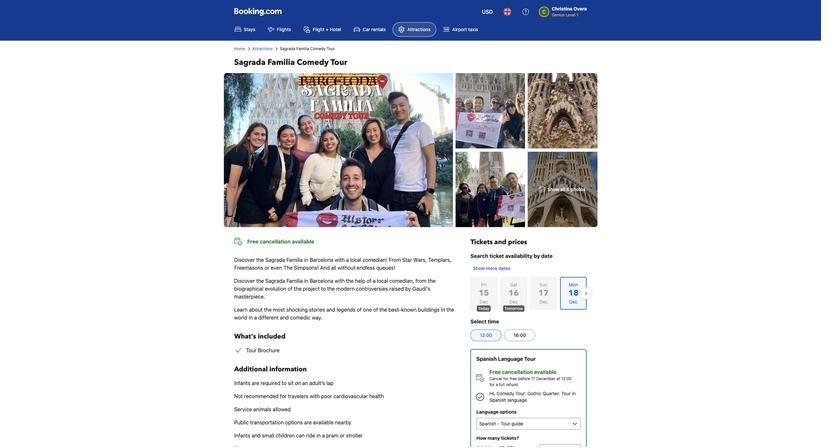 Task type: locate. For each thing, give the bounding box(es) containing it.
1 vertical spatial available
[[534, 369, 556, 375]]

cancellation up even
[[260, 239, 291, 244]]

available up simpsons!
[[292, 239, 314, 244]]

tour
[[327, 46, 335, 51], [330, 57, 347, 68], [246, 347, 257, 353], [524, 356, 536, 362], [561, 391, 571, 396]]

sagrada familia comedy tour
[[280, 46, 335, 51], [234, 57, 347, 68]]

1 discover from the top
[[234, 257, 255, 263]]

sagrada down flights
[[280, 46, 295, 51]]

all
[[560, 186, 565, 192], [331, 265, 336, 271]]

show left 6 in the top right of the page
[[547, 186, 559, 192]]

show down search
[[473, 265, 485, 271]]

lap
[[326, 380, 334, 386]]

transportation
[[250, 420, 284, 425]]

learn about the most shocking stories and legends of one of the best-known buildings in the world in a different and comedic way.
[[234, 307, 454, 321]]

language up free
[[498, 356, 523, 362]]

familia inside discover the sagrada familia in barcelona with the help of a local comedian, from the biographical evolution of the project to the modern controversies raised by gaudí's masterpiece.
[[286, 278, 303, 284]]

infants down public
[[234, 433, 250, 439]]

a down about
[[254, 315, 257, 321]]

available up december
[[534, 369, 556, 375]]

0 vertical spatial cancellation
[[260, 239, 291, 244]]

1 vertical spatial by
[[405, 286, 411, 292]]

0 vertical spatial free
[[247, 239, 259, 244]]

dec for 16
[[510, 299, 518, 304]]

public
[[234, 420, 249, 425]]

spanish up "cancel"
[[476, 356, 497, 362]]

17 down sun
[[538, 288, 549, 299]]

0 vertical spatial attractions link
[[393, 22, 436, 37]]

christina overa genius level 1
[[552, 6, 587, 17]]

most
[[273, 307, 285, 313]]

1 horizontal spatial cancellation
[[502, 369, 533, 375]]

2 vertical spatial for
[[280, 393, 287, 399]]

discover for discover the sagrada familia in barcelona with the help of a local comedian, from the biographical evolution of the project to the modern controversies raised by gaudí's masterpiece.
[[234, 278, 255, 284]]

17
[[538, 288, 549, 299], [531, 376, 535, 381]]

show for show more dates
[[473, 265, 485, 271]]

1 infants from the top
[[234, 380, 250, 386]]

or right pram
[[340, 433, 345, 439]]

world
[[234, 315, 247, 321]]

available for free cancellation available cancel for free before 17 december at 12:00 for a full refund
[[534, 369, 556, 375]]

0 horizontal spatial free
[[247, 239, 259, 244]]

1 vertical spatial 17
[[531, 376, 535, 381]]

free up freemasons
[[247, 239, 259, 244]]

free up "cancel"
[[489, 369, 501, 375]]

1 horizontal spatial local
[[377, 278, 388, 284]]

0 horizontal spatial show
[[473, 265, 485, 271]]

of right evolution
[[288, 286, 293, 292]]

2 vertical spatial available
[[313, 420, 334, 425]]

to
[[321, 286, 326, 292], [282, 380, 286, 386]]

to left sit
[[282, 380, 286, 386]]

1 horizontal spatial by
[[534, 253, 540, 259]]

1 horizontal spatial dec
[[510, 299, 518, 304]]

16:00
[[514, 332, 526, 338]]

1 vertical spatial barcelona
[[310, 278, 333, 284]]

comedian,
[[389, 278, 414, 284]]

1 vertical spatial all
[[331, 265, 336, 271]]

car rentals link
[[348, 22, 391, 37]]

0 horizontal spatial by
[[405, 286, 411, 292]]

spanish
[[476, 356, 497, 362], [489, 397, 506, 403]]

0 vertical spatial local
[[350, 257, 361, 263]]

sagrada up evolution
[[265, 278, 285, 284]]

for
[[503, 376, 508, 381], [489, 382, 495, 387], [280, 393, 287, 399]]

0 horizontal spatial for
[[280, 393, 287, 399]]

language down hl
[[476, 409, 499, 415]]

in right quarter:
[[572, 391, 576, 396]]

1 horizontal spatial attractions
[[407, 27, 431, 32]]

12:00 down select time
[[480, 332, 492, 338]]

barcelona inside "discover the sagrada familia in barcelona with a local comedian! from star wars, templars, freemasons or even the simpsons! and all without endless queues!"
[[310, 257, 333, 263]]

of up controversies
[[367, 278, 371, 284]]

1 vertical spatial spanish
[[489, 397, 506, 403]]

with inside discover the sagrada familia in barcelona with the help of a local comedian, from the biographical evolution of the project to the modern controversies raised by gaudí's masterpiece.
[[335, 278, 345, 284]]

0 vertical spatial spanish
[[476, 356, 497, 362]]

1 vertical spatial options
[[285, 420, 303, 425]]

dec up tomorrow
[[510, 299, 518, 304]]

nearby
[[335, 420, 351, 425]]

flights
[[277, 27, 291, 32]]

1 vertical spatial attractions
[[252, 46, 273, 51]]

sagrada up even
[[265, 257, 285, 263]]

comedy inside hl comedy tour: gothic quarter: tour in spanish language
[[497, 391, 514, 396]]

0 vertical spatial infants
[[234, 380, 250, 386]]

the inside "discover the sagrada familia in barcelona with a local comedian! from star wars, templars, freemasons or even the simpsons! and all without endless queues!"
[[256, 257, 264, 263]]

infants and small children can ride in a pram or stroller
[[234, 433, 362, 439]]

from
[[389, 257, 401, 263]]

all right and
[[331, 265, 336, 271]]

a up controversies
[[373, 278, 376, 284]]

cancellation for free cancellation available
[[260, 239, 291, 244]]

for up full
[[503, 376, 508, 381]]

2 dec from the left
[[510, 299, 518, 304]]

discover up freemasons
[[234, 257, 255, 263]]

free for free cancellation available
[[247, 239, 259, 244]]

free inside free cancellation available cancel for free before 17 december at 12:00 for a full refund
[[489, 369, 501, 375]]

in up simpsons!
[[304, 257, 308, 263]]

2 horizontal spatial dec
[[539, 299, 548, 304]]

more
[[486, 265, 497, 271]]

local inside "discover the sagrada familia in barcelona with a local comedian! from star wars, templars, freemasons or even the simpsons! and all without endless queues!"
[[350, 257, 361, 263]]

and down the most
[[280, 315, 289, 321]]

0 horizontal spatial dec
[[480, 299, 488, 304]]

0 horizontal spatial or
[[265, 265, 269, 271]]

0 vertical spatial with
[[335, 257, 345, 263]]

for down "cancel"
[[489, 382, 495, 387]]

free cancellation available
[[247, 239, 314, 244]]

a inside free cancellation available cancel for free before 17 december at 12:00 for a full refund
[[496, 382, 498, 387]]

what's
[[234, 332, 256, 341]]

region
[[465, 274, 592, 312]]

options down language
[[500, 409, 517, 415]]

0 horizontal spatial local
[[350, 257, 361, 263]]

in
[[304, 257, 308, 263], [304, 278, 308, 284], [441, 307, 445, 313], [249, 315, 253, 321], [572, 391, 576, 396], [316, 433, 321, 439]]

dec down sun
[[539, 299, 548, 304]]

in up project at the left bottom of page
[[304, 278, 308, 284]]

available for free cancellation available
[[292, 239, 314, 244]]

local inside discover the sagrada familia in barcelona with the help of a local comedian, from the biographical evolution of the project to the modern controversies raised by gaudí's masterpiece.
[[377, 278, 388, 284]]

local up the without
[[350, 257, 361, 263]]

0 vertical spatial language
[[498, 356, 523, 362]]

by left date
[[534, 253, 540, 259]]

are up 'recommended'
[[252, 380, 259, 386]]

the up different at the bottom
[[264, 307, 272, 313]]

1 vertical spatial infants
[[234, 433, 250, 439]]

1 horizontal spatial or
[[340, 433, 345, 439]]

dec up today
[[480, 299, 488, 304]]

dec inside fri 15 dec today
[[480, 299, 488, 304]]

with up the modern
[[335, 278, 345, 284]]

0 vertical spatial show
[[547, 186, 559, 192]]

0 horizontal spatial 17
[[531, 376, 535, 381]]

in inside "discover the sagrada familia in barcelona with a local comedian! from star wars, templars, freemasons or even the simpsons! and all without endless queues!"
[[304, 257, 308, 263]]

to right project at the left bottom of page
[[321, 286, 326, 292]]

options up infants and small children can ride in a pram or stroller
[[285, 420, 303, 425]]

barcelona inside discover the sagrada familia in barcelona with the help of a local comedian, from the biographical evolution of the project to the modern controversies raised by gaudí's masterpiece.
[[310, 278, 333, 284]]

2 infants from the top
[[234, 433, 250, 439]]

how
[[476, 435, 486, 441]]

show all 6 photos
[[547, 186, 586, 192]]

taxis
[[468, 27, 478, 32]]

cancellation inside free cancellation available cancel for free before 17 december at 12:00 for a full refund
[[502, 369, 533, 375]]

of right one
[[373, 307, 378, 313]]

0 vertical spatial barcelona
[[310, 257, 333, 263]]

dec for 15
[[480, 299, 488, 304]]

barcelona up project at the left bottom of page
[[310, 278, 333, 284]]

stays link
[[229, 22, 261, 37]]

flights link
[[262, 22, 297, 37]]

0 horizontal spatial attractions
[[252, 46, 273, 51]]

0 vertical spatial or
[[265, 265, 269, 271]]

spanish down hl
[[489, 397, 506, 403]]

christina
[[552, 6, 572, 11]]

1 dec from the left
[[480, 299, 488, 304]]

a inside learn about the most shocking stories and legends of one of the best-known buildings in the world in a different and comedic way.
[[254, 315, 257, 321]]

1 vertical spatial cancellation
[[502, 369, 533, 375]]

cancellation up free
[[502, 369, 533, 375]]

your account menu christina overa genius level 1 element
[[539, 3, 589, 18]]

2 barcelona from the top
[[310, 278, 333, 284]]

0 horizontal spatial all
[[331, 265, 336, 271]]

0 horizontal spatial attractions link
[[252, 46, 273, 52]]

controversies
[[356, 286, 388, 292]]

are up the ride
[[304, 420, 312, 425]]

search
[[470, 253, 488, 259]]

additional information
[[234, 365, 307, 374]]

local up controversies
[[377, 278, 388, 284]]

a up the without
[[346, 257, 349, 263]]

0 vertical spatial options
[[500, 409, 517, 415]]

infants for infants are required to sit on an adult's lap
[[234, 380, 250, 386]]

and
[[320, 265, 330, 271]]

1 vertical spatial language
[[476, 409, 499, 415]]

select time
[[470, 319, 499, 324]]

0 horizontal spatial options
[[285, 420, 303, 425]]

barcelona up and
[[310, 257, 333, 263]]

modern
[[336, 286, 355, 292]]

discover inside discover the sagrada familia in barcelona with the help of a local comedian, from the biographical evolution of the project to the modern controversies raised by gaudí's masterpiece.
[[234, 278, 255, 284]]

airport
[[452, 27, 467, 32]]

1 vertical spatial 12:00
[[561, 376, 572, 381]]

discover inside "discover the sagrada familia in barcelona with a local comedian! from star wars, templars, freemasons or even the simpsons! and all without endless queues!"
[[234, 257, 255, 263]]

legends
[[337, 307, 355, 313]]

available up pram
[[313, 420, 334, 425]]

2 horizontal spatial for
[[503, 376, 508, 381]]

show inside button
[[473, 265, 485, 271]]

0 horizontal spatial cancellation
[[260, 239, 291, 244]]

6
[[566, 186, 569, 192]]

the up freemasons
[[256, 257, 264, 263]]

17 inside free cancellation available cancel for free before 17 december at 12:00 for a full refund
[[531, 376, 535, 381]]

in right 'buildings'
[[441, 307, 445, 313]]

templars,
[[428, 257, 451, 263]]

1 vertical spatial show
[[473, 265, 485, 271]]

fri 15 dec today
[[478, 282, 489, 311]]

17 right before on the bottom right of the page
[[531, 376, 535, 381]]

1 vertical spatial to
[[282, 380, 286, 386]]

time
[[488, 319, 499, 324]]

infants up not
[[234, 380, 250, 386]]

to inside discover the sagrada familia in barcelona with the help of a local comedian, from the biographical evolution of the project to the modern controversies raised by gaudí's masterpiece.
[[321, 286, 326, 292]]

1 horizontal spatial attractions link
[[393, 22, 436, 37]]

3 dec from the left
[[539, 299, 548, 304]]

2 vertical spatial comedy
[[497, 391, 514, 396]]

at
[[557, 376, 560, 381]]

1 vertical spatial free
[[489, 369, 501, 375]]

with left poor
[[310, 393, 320, 399]]

a left full
[[496, 382, 498, 387]]

simpsons!
[[294, 265, 319, 271]]

a inside discover the sagrada familia in barcelona with the help of a local comedian, from the biographical evolution of the project to the modern controversies raised by gaudí's masterpiece.
[[373, 278, 376, 284]]

help
[[355, 278, 365, 284]]

overa
[[573, 6, 587, 11]]

hotel
[[330, 27, 341, 32]]

1 horizontal spatial 17
[[538, 288, 549, 299]]

dec
[[480, 299, 488, 304], [510, 299, 518, 304], [539, 299, 548, 304]]

1 vertical spatial are
[[304, 420, 312, 425]]

1 horizontal spatial to
[[321, 286, 326, 292]]

the right 'buildings'
[[446, 307, 454, 313]]

0 vertical spatial are
[[252, 380, 259, 386]]

all left 6 in the top right of the page
[[560, 186, 565, 192]]

are
[[252, 380, 259, 386], [304, 420, 312, 425]]

12:00
[[480, 332, 492, 338], [561, 376, 572, 381]]

0 vertical spatial to
[[321, 286, 326, 292]]

12:00 right at
[[561, 376, 572, 381]]

flight
[[313, 27, 324, 32]]

information
[[269, 365, 307, 374]]

with for without
[[335, 257, 345, 263]]

1 horizontal spatial free
[[489, 369, 501, 375]]

0 vertical spatial 12:00
[[480, 332, 492, 338]]

language options
[[476, 409, 517, 415]]

for down infants are required to sit on an adult's lap
[[280, 393, 287, 399]]

the right from
[[428, 278, 436, 284]]

dec inside sat 16 dec tomorrow
[[510, 299, 518, 304]]

recommended
[[244, 393, 279, 399]]

0 vertical spatial discover
[[234, 257, 255, 263]]

gothic
[[527, 391, 541, 396]]

1 horizontal spatial for
[[489, 382, 495, 387]]

0 vertical spatial available
[[292, 239, 314, 244]]

with inside "discover the sagrada familia in barcelona with a local comedian! from star wars, templars, freemasons or even the simpsons! and all without endless queues!"
[[335, 257, 345, 263]]

or left even
[[265, 265, 269, 271]]

an
[[302, 380, 308, 386]]

animals
[[253, 406, 271, 412]]

familia
[[296, 46, 309, 51], [267, 57, 295, 68], [286, 257, 303, 263], [286, 278, 303, 284]]

1 vertical spatial with
[[335, 278, 345, 284]]

discover up biographical
[[234, 278, 255, 284]]

1 vertical spatial discover
[[234, 278, 255, 284]]

by down comedian,
[[405, 286, 411, 292]]

or inside "discover the sagrada familia in barcelona with a local comedian! from star wars, templars, freemasons or even the simpsons! and all without endless queues!"
[[265, 265, 269, 271]]

with up the without
[[335, 257, 345, 263]]

dec inside sun 17 dec
[[539, 299, 548, 304]]

1 barcelona from the top
[[310, 257, 333, 263]]

service
[[234, 406, 252, 412]]

one
[[363, 307, 372, 313]]

1 horizontal spatial show
[[547, 186, 559, 192]]

different
[[258, 315, 278, 321]]

cardiovascular
[[333, 393, 368, 399]]

1 horizontal spatial options
[[500, 409, 517, 415]]

and right stories
[[326, 307, 335, 313]]

not recommended for travelers with poor cardiovascular health
[[234, 393, 384, 399]]

0 vertical spatial attractions
[[407, 27, 431, 32]]

sit
[[288, 380, 293, 386]]

2 discover from the top
[[234, 278, 255, 284]]

0 vertical spatial all
[[560, 186, 565, 192]]

spanish inside hl comedy tour: gothic quarter: tour in spanish language
[[489, 397, 506, 403]]

1 horizontal spatial 12:00
[[561, 376, 572, 381]]

language
[[508, 397, 527, 403]]

available inside free cancellation available cancel for free before 17 december at 12:00 for a full refund
[[534, 369, 556, 375]]

1 vertical spatial local
[[377, 278, 388, 284]]

1 vertical spatial comedy
[[297, 57, 329, 68]]

included
[[258, 332, 286, 341]]

car
[[363, 27, 370, 32]]

comedy
[[310, 46, 326, 51], [297, 57, 329, 68], [497, 391, 514, 396]]

stays
[[244, 27, 255, 32]]



Task type: describe. For each thing, give the bounding box(es) containing it.
0 horizontal spatial to
[[282, 380, 286, 386]]

stories
[[309, 307, 325, 313]]

infants are required to sit on an adult's lap
[[234, 380, 334, 386]]

raised
[[389, 286, 404, 292]]

ride
[[306, 433, 315, 439]]

sun
[[540, 282, 548, 287]]

0 vertical spatial comedy
[[310, 46, 326, 51]]

0 vertical spatial 17
[[538, 288, 549, 299]]

about
[[249, 307, 263, 313]]

show for show all 6 photos
[[547, 186, 559, 192]]

with for the
[[335, 278, 345, 284]]

region containing 15
[[465, 274, 592, 312]]

the up biographical
[[256, 278, 264, 284]]

home link
[[234, 46, 245, 52]]

queues!
[[376, 265, 395, 271]]

buildings
[[418, 307, 440, 313]]

usd button
[[478, 4, 497, 20]]

1 vertical spatial for
[[489, 382, 495, 387]]

select
[[470, 319, 486, 324]]

16
[[509, 288, 519, 299]]

show more dates button
[[470, 263, 513, 274]]

discover for discover the sagrada familia in barcelona with a local comedian! from star wars, templars, freemasons or even the simpsons! and all without endless queues!
[[234, 257, 255, 263]]

in inside discover the sagrada familia in barcelona with the help of a local comedian, from the biographical evolution of the project to the modern controversies raised by gaudí's masterpiece.
[[304, 278, 308, 284]]

travelers
[[288, 393, 308, 399]]

what's included
[[234, 332, 286, 341]]

way.
[[312, 315, 322, 321]]

2 vertical spatial with
[[310, 393, 320, 399]]

cancellation for free cancellation available cancel for free before 17 december at 12:00 for a full refund
[[502, 369, 533, 375]]

1 vertical spatial or
[[340, 433, 345, 439]]

tickets?
[[501, 435, 519, 441]]

the left the modern
[[327, 286, 335, 292]]

0 horizontal spatial are
[[252, 380, 259, 386]]

project
[[303, 286, 320, 292]]

by inside discover the sagrada familia in barcelona with the help of a local comedian, from the biographical evolution of the project to the modern controversies raised by gaudí's masterpiece.
[[405, 286, 411, 292]]

0 vertical spatial by
[[534, 253, 540, 259]]

wars,
[[413, 257, 427, 263]]

evolution
[[265, 286, 286, 292]]

free for free cancellation available cancel for free before 17 december at 12:00 for a full refund
[[489, 369, 501, 375]]

a left pram
[[322, 433, 325, 439]]

tour brochure
[[246, 347, 280, 353]]

pram
[[326, 433, 338, 439]]

12:00 inside free cancellation available cancel for free before 17 december at 12:00 for a full refund
[[561, 376, 572, 381]]

search ticket availability by date
[[470, 253, 553, 259]]

0 horizontal spatial 12:00
[[480, 332, 492, 338]]

familia inside "discover the sagrada familia in barcelona with a local comedian! from star wars, templars, freemasons or even the simpsons! and all without endless queues!"
[[286, 257, 303, 263]]

required
[[261, 380, 280, 386]]

many
[[488, 435, 500, 441]]

public transportation options are available nearby
[[234, 420, 351, 425]]

poor
[[321, 393, 332, 399]]

how many tickets?
[[476, 435, 519, 441]]

0 vertical spatial sagrada familia comedy tour
[[280, 46, 335, 51]]

biographical
[[234, 286, 263, 292]]

tomorrow
[[504, 306, 523, 311]]

genius
[[552, 12, 565, 17]]

availability
[[505, 253, 532, 259]]

sagrada inside "discover the sagrada familia in barcelona with a local comedian! from star wars, templars, freemasons or even the simpsons! and all without endless queues!"
[[265, 257, 285, 263]]

photos
[[571, 186, 586, 192]]

1 vertical spatial attractions link
[[252, 46, 273, 52]]

shocking
[[286, 307, 308, 313]]

prices
[[508, 238, 527, 246]]

free cancellation available cancel for free before 17 december at 12:00 for a full refund
[[489, 369, 572, 387]]

1 vertical spatial sagrada familia comedy tour
[[234, 57, 347, 68]]

sun 17 dec
[[538, 282, 549, 304]]

before
[[518, 376, 530, 381]]

can
[[296, 433, 305, 439]]

barcelona for and
[[310, 257, 333, 263]]

a inside "discover the sagrada familia in barcelona with a local comedian! from star wars, templars, freemasons or even the simpsons! and all without endless queues!"
[[346, 257, 349, 263]]

star
[[402, 257, 412, 263]]

masterpiece.
[[234, 294, 265, 300]]

ticket
[[489, 253, 504, 259]]

0 vertical spatial for
[[503, 376, 508, 381]]

service animals allowed
[[234, 406, 291, 412]]

all inside "discover the sagrada familia in barcelona with a local comedian! from star wars, templars, freemasons or even the simpsons! and all without endless queues!"
[[331, 265, 336, 271]]

sagrada inside discover the sagrada familia in barcelona with the help of a local comedian, from the biographical evolution of the project to the modern controversies raised by gaudí's masterpiece.
[[265, 278, 285, 284]]

infants for infants and small children can ride in a pram or stroller
[[234, 433, 250, 439]]

health
[[369, 393, 384, 399]]

additional
[[234, 365, 268, 374]]

freemasons
[[234, 265, 263, 271]]

home
[[234, 46, 245, 51]]

discover the sagrada familia in barcelona with the help of a local comedian, from the biographical evolution of the project to the modern controversies raised by gaudí's masterpiece.
[[234, 278, 436, 300]]

tickets
[[470, 238, 493, 246]]

known
[[401, 307, 417, 313]]

fri
[[481, 282, 487, 287]]

free
[[510, 376, 517, 381]]

in inside hl comedy tour: gothic quarter: tour in spanish language
[[572, 391, 576, 396]]

children
[[276, 433, 295, 439]]

sagrada down home link on the left
[[234, 57, 266, 68]]

and left small
[[252, 433, 261, 439]]

1
[[576, 12, 578, 17]]

barcelona for project
[[310, 278, 333, 284]]

1 horizontal spatial all
[[560, 186, 565, 192]]

the up the modern
[[346, 278, 354, 284]]

without
[[338, 265, 355, 271]]

in down about
[[249, 315, 253, 321]]

in right the ride
[[316, 433, 321, 439]]

of left one
[[357, 307, 362, 313]]

brochure
[[258, 347, 280, 353]]

15
[[479, 288, 489, 299]]

learn
[[234, 307, 248, 313]]

hl
[[489, 391, 495, 396]]

the left best-
[[379, 307, 387, 313]]

comedic
[[290, 315, 310, 321]]

small
[[262, 433, 274, 439]]

flight + hotel link
[[298, 22, 347, 37]]

stroller
[[346, 433, 362, 439]]

1 horizontal spatial are
[[304, 420, 312, 425]]

tour:
[[515, 391, 526, 396]]

booking.com image
[[234, 8, 281, 16]]

full
[[499, 382, 505, 387]]

tour inside hl comedy tour: gothic quarter: tour in spanish language
[[561, 391, 571, 396]]

tickets and prices
[[470, 238, 527, 246]]

the left project at the left bottom of page
[[294, 286, 302, 292]]

not
[[234, 393, 243, 399]]

comedian!
[[363, 257, 387, 263]]

flight + hotel
[[313, 27, 341, 32]]

the
[[284, 265, 293, 271]]

adult's
[[309, 380, 325, 386]]

and up the ticket
[[494, 238, 506, 246]]

december
[[536, 376, 555, 381]]

even
[[271, 265, 282, 271]]



Task type: vqa. For each thing, say whether or not it's contained in the screenshot.
TOUR within the HL Comedy Tour: Gothic Quarter: Tour in Spanish language
yes



